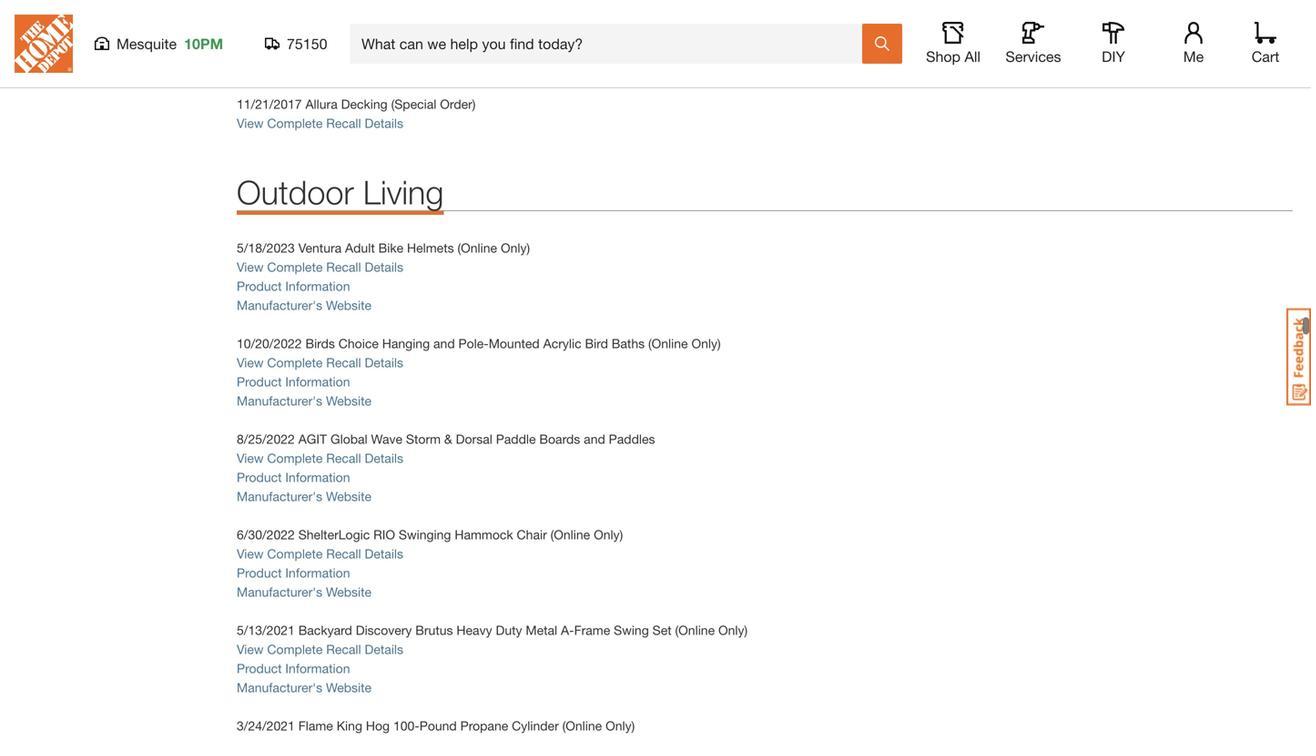 Task type: describe. For each thing, give the bounding box(es) containing it.
information inside 6/30/2022 shelterlogic rio swinging hammock chair (online only) view complete recall details product information manufacturer's website
[[285, 566, 350, 581]]

recall inside 6/30/2022 shelterlogic rio swinging hammock chair (online only) view complete recall details product information manufacturer's website
[[326, 546, 361, 561]]

mounted
[[489, 336, 540, 351]]

flame
[[298, 719, 333, 734]]

1 manufacturer's website link from the top
[[237, 298, 372, 313]]

6/30/2022
[[237, 527, 295, 542]]

paddle
[[496, 432, 536, 447]]

8/25/2022
[[237, 432, 295, 447]]

3 view complete recall details link from the top
[[237, 355, 403, 370]]

chair
[[517, 527, 547, 542]]

heavy
[[457, 623, 492, 638]]

backyard
[[298, 623, 352, 638]]

information inside 8/25/2022 agit global wave storm & dorsal paddle boards and paddles view complete recall details product information manufacturer's website
[[285, 470, 350, 485]]

4 product information link from the top
[[237, 566, 350, 581]]

11/21/2017
[[237, 97, 302, 112]]

details inside 10/20/2022 birds choice hanging and pole-mounted acrylic bird baths (online only) view complete recall details product information manufacturer's website
[[365, 355, 403, 370]]

me
[[1184, 48, 1204, 65]]

website inside the 5/13/2021 backyard discovery brutus heavy duty metal a-frame swing set (online only) view complete recall details product information manufacturer's website
[[326, 680, 372, 695]]

cylinder
[[512, 719, 559, 734]]

6/30/2022 shelterlogic rio swinging hammock chair (online only) view complete recall details product information manufacturer's website
[[237, 527, 623, 600]]

11/21/2017 allura decking (special order) view complete recall details
[[237, 97, 479, 131]]

information inside 5/18/2023 ventura adult bike helmets (online only) view complete recall details product information manufacturer's website
[[285, 279, 350, 294]]

view inside 11/21/2017 allura decking (special order) view complete recall details
[[237, 116, 264, 131]]

4 manufacturer's website link from the top
[[237, 585, 372, 600]]

view inside the 5/13/2021 backyard discovery brutus heavy duty metal a-frame swing set (online only) view complete recall details product information manufacturer's website
[[237, 642, 264, 657]]

3 product information link from the top
[[237, 470, 350, 485]]

5/13/2021 backyard discovery brutus heavy duty metal a-frame swing set (online only) view complete recall details product information manufacturer's website
[[237, 623, 748, 695]]

1 view complete recall details link from the top
[[237, 116, 403, 131]]

5/18/2023 ventura adult bike helmets (online only) view complete recall details product information manufacturer's website
[[237, 240, 530, 313]]

complete inside 5/18/2023 ventura adult bike helmets (online only) view complete recall details product information manufacturer's website
[[267, 260, 323, 275]]

order)
[[440, 97, 476, 112]]

cart
[[1252, 48, 1280, 65]]

shop
[[926, 48, 961, 65]]

choice
[[339, 336, 379, 351]]

manufacturer's inside 10/20/2022 birds choice hanging and pole-mounted acrylic bird baths (online only) view complete recall details product information manufacturer's website
[[237, 393, 323, 408]]

hanging
[[382, 336, 430, 351]]

frame
[[574, 623, 610, 638]]

complete inside 10/20/2022 birds choice hanging and pole-mounted acrylic bird baths (online only) view complete recall details product information manufacturer's website
[[267, 355, 323, 370]]

product inside 6/30/2022 shelterlogic rio swinging hammock chair (online only) view complete recall details product information manufacturer's website
[[237, 566, 282, 581]]

8/25/2022 agit global wave storm & dorsal paddle boards and paddles view complete recall details product information manufacturer's website
[[237, 432, 655, 504]]

details inside 11/21/2017 allura decking (special order) view complete recall details
[[365, 116, 403, 131]]

and inside 10/20/2022 birds choice hanging and pole-mounted acrylic bird baths (online only) view complete recall details product information manufacturer's website
[[434, 336, 455, 351]]

5/18/2023
[[237, 240, 295, 255]]

the home depot logo image
[[15, 15, 73, 73]]

(online inside 5/18/2023 ventura adult bike helmets (online only) view complete recall details product information manufacturer's website
[[458, 240, 497, 255]]

manufacturer's inside 5/18/2023 ventura adult bike helmets (online only) view complete recall details product information manufacturer's website
[[237, 298, 323, 313]]

mesquite 10pm
[[117, 35, 223, 52]]

(online inside 6/30/2022 shelterlogic rio swinging hammock chair (online only) view complete recall details product information manufacturer's website
[[551, 527, 590, 542]]

recall inside 8/25/2022 agit global wave storm & dorsal paddle boards and paddles view complete recall details product information manufacturer's website
[[326, 451, 361, 466]]

bike
[[379, 240, 404, 255]]

global
[[331, 432, 368, 447]]

1 product information link from the top
[[237, 279, 350, 294]]

10/20/2022 birds choice hanging and pole-mounted acrylic bird baths (online only) view complete recall details product information manufacturer's website
[[237, 336, 721, 408]]

birds
[[306, 336, 335, 351]]

website inside 5/18/2023 ventura adult bike helmets (online only) view complete recall details product information manufacturer's website
[[326, 298, 372, 313]]

What can we help you find today? search field
[[362, 25, 862, 63]]

swinging
[[399, 527, 451, 542]]

diy button
[[1085, 22, 1143, 66]]

metal
[[526, 623, 557, 638]]

decking
[[341, 97, 388, 112]]

10pm
[[184, 35, 223, 52]]

living
[[363, 173, 444, 211]]

me button
[[1165, 22, 1223, 66]]

shelterlogic
[[298, 527, 370, 542]]

10/20/2022
[[237, 336, 302, 351]]

only) inside 5/18/2023 ventura adult bike helmets (online only) view complete recall details product information manufacturer's website
[[501, 240, 530, 255]]

view inside 6/30/2022 shelterlogic rio swinging hammock chair (online only) view complete recall details product information manufacturer's website
[[237, 546, 264, 561]]

2 product information link from the top
[[237, 374, 350, 389]]

website inside 6/30/2022 shelterlogic rio swinging hammock chair (online only) view complete recall details product information manufacturer's website
[[326, 585, 372, 600]]

services
[[1006, 48, 1061, 65]]

(special
[[391, 97, 437, 112]]

shop all
[[926, 48, 981, 65]]

acrylic
[[543, 336, 582, 351]]

(online right the cylinder
[[562, 719, 602, 734]]

6 view complete recall details link from the top
[[237, 642, 403, 657]]

shop all button
[[924, 22, 983, 66]]

recall inside 10/20/2022 birds choice hanging and pole-mounted acrylic bird baths (online only) view complete recall details product information manufacturer's website
[[326, 355, 361, 370]]

(online inside the 5/13/2021 backyard discovery brutus heavy duty metal a-frame swing set (online only) view complete recall details product information manufacturer's website
[[675, 623, 715, 638]]

hog
[[366, 719, 390, 734]]

5 manufacturer's website link from the top
[[237, 680, 372, 695]]

diy
[[1102, 48, 1126, 65]]



Task type: vqa. For each thing, say whether or not it's contained in the screenshot.
$10 - $20 link
no



Task type: locate. For each thing, give the bounding box(es) containing it.
4 details from the top
[[365, 451, 403, 466]]

3 complete from the top
[[267, 355, 323, 370]]

view inside 10/20/2022 birds choice hanging and pole-mounted acrylic bird baths (online only) view complete recall details product information manufacturer's website
[[237, 355, 264, 370]]

only) right helmets
[[501, 240, 530, 255]]

view complete recall details link down backyard on the left bottom of the page
[[237, 642, 403, 657]]

information inside the 5/13/2021 backyard discovery brutus heavy duty metal a-frame swing set (online only) view complete recall details product information manufacturer's website
[[285, 661, 350, 676]]

helmets
[[407, 240, 454, 255]]

and left pole-
[[434, 336, 455, 351]]

2 manufacturer's website link from the top
[[237, 393, 372, 408]]

0 vertical spatial and
[[434, 336, 455, 351]]

mesquite
[[117, 35, 177, 52]]

manufacturer's website link
[[237, 298, 372, 313], [237, 393, 372, 408], [237, 489, 372, 504], [237, 585, 372, 600], [237, 680, 372, 695]]

website up king
[[326, 680, 372, 695]]

details inside 8/25/2022 agit global wave storm & dorsal paddle boards and paddles view complete recall details product information manufacturer's website
[[365, 451, 403, 466]]

complete down 11/21/2017
[[267, 116, 323, 131]]

1 recall from the top
[[326, 116, 361, 131]]

complete down 5/13/2021
[[267, 642, 323, 657]]

adult
[[345, 240, 375, 255]]

only) right chair
[[594, 527, 623, 542]]

complete inside 11/21/2017 allura decking (special order) view complete recall details
[[267, 116, 323, 131]]

set
[[653, 623, 672, 638]]

view complete recall details link down birds
[[237, 355, 403, 370]]

complete down birds
[[267, 355, 323, 370]]

2 manufacturer's from the top
[[237, 393, 323, 408]]

recall down global
[[326, 451, 361, 466]]

4 website from the top
[[326, 585, 372, 600]]

recall down "shelterlogic"
[[326, 546, 361, 561]]

manufacturer's up 3/24/2021
[[237, 680, 323, 695]]

complete
[[267, 116, 323, 131], [267, 260, 323, 275], [267, 355, 323, 370], [267, 451, 323, 466], [267, 546, 323, 561], [267, 642, 323, 657]]

5 view complete recall details link from the top
[[237, 546, 403, 561]]

product down 5/13/2021
[[237, 661, 282, 676]]

manufacturer's website link up flame
[[237, 680, 372, 695]]

details
[[365, 116, 403, 131], [365, 260, 403, 275], [365, 355, 403, 370], [365, 451, 403, 466], [365, 546, 403, 561], [365, 642, 403, 657]]

allura
[[306, 97, 338, 112]]

information down backyard on the left bottom of the page
[[285, 661, 350, 676]]

manufacturer's up 8/25/2022
[[237, 393, 323, 408]]

view
[[237, 116, 264, 131], [237, 260, 264, 275], [237, 355, 264, 370], [237, 451, 264, 466], [237, 546, 264, 561], [237, 642, 264, 657]]

details down hanging
[[365, 355, 403, 370]]

product down the 10/20/2022
[[237, 374, 282, 389]]

3/24/2021
[[237, 719, 295, 734]]

a-
[[561, 623, 574, 638]]

details down "discovery"
[[365, 642, 403, 657]]

3 details from the top
[[365, 355, 403, 370]]

services button
[[1005, 22, 1063, 66]]

view down the 10/20/2022
[[237, 355, 264, 370]]

recall down backyard on the left bottom of the page
[[326, 642, 361, 657]]

manufacturer's website link up "shelterlogic"
[[237, 489, 372, 504]]

1 product from the top
[[237, 279, 282, 294]]

3/24/2021 flame king hog 100-pound propane cylinder (online only)
[[237, 719, 635, 734]]

details inside 5/18/2023 ventura adult bike helmets (online only) view complete recall details product information manufacturer's website
[[365, 260, 403, 275]]

wave
[[371, 432, 403, 447]]

manufacturer's inside 8/25/2022 agit global wave storm & dorsal paddle boards and paddles view complete recall details product information manufacturer's website
[[237, 489, 323, 504]]

recall inside 11/21/2017 allura decking (special order) view complete recall details
[[326, 116, 361, 131]]

6 details from the top
[[365, 642, 403, 657]]

manufacturer's website link up backyard on the left bottom of the page
[[237, 585, 372, 600]]

1 view from the top
[[237, 116, 264, 131]]

product information link down the 10/20/2022
[[237, 374, 350, 389]]

information down "ventura"
[[285, 279, 350, 294]]

pole-
[[459, 336, 489, 351]]

rio
[[374, 527, 395, 542]]

5 complete from the top
[[267, 546, 323, 561]]

2 details from the top
[[365, 260, 403, 275]]

product down 8/25/2022
[[237, 470, 282, 485]]

product inside 8/25/2022 agit global wave storm & dorsal paddle boards and paddles view complete recall details product information manufacturer's website
[[237, 470, 282, 485]]

manufacturer's website link up 'agit'
[[237, 393, 372, 408]]

details down decking
[[365, 116, 403, 131]]

2 website from the top
[[326, 393, 372, 408]]

information inside 10/20/2022 birds choice hanging and pole-mounted acrylic bird baths (online only) view complete recall details product information manufacturer's website
[[285, 374, 350, 389]]

manufacturer's
[[237, 298, 323, 313], [237, 393, 323, 408], [237, 489, 323, 504], [237, 585, 323, 600], [237, 680, 323, 695]]

3 website from the top
[[326, 489, 372, 504]]

3 product from the top
[[237, 470, 282, 485]]

and inside 8/25/2022 agit global wave storm & dorsal paddle boards and paddles view complete recall details product information manufacturer's website
[[584, 432, 605, 447]]

100-
[[393, 719, 420, 734]]

product
[[237, 279, 282, 294], [237, 374, 282, 389], [237, 470, 282, 485], [237, 566, 282, 581], [237, 661, 282, 676]]

2 product from the top
[[237, 374, 282, 389]]

and
[[434, 336, 455, 351], [584, 432, 605, 447]]

1 vertical spatial and
[[584, 432, 605, 447]]

only) right the 'set'
[[719, 623, 748, 638]]

complete inside 8/25/2022 agit global wave storm & dorsal paddle boards and paddles view complete recall details product information manufacturer's website
[[267, 451, 323, 466]]

details inside 6/30/2022 shelterlogic rio swinging hammock chair (online only) view complete recall details product information manufacturer's website
[[365, 546, 403, 561]]

discovery
[[356, 623, 412, 638]]

6 view from the top
[[237, 642, 264, 657]]

2 information from the top
[[285, 374, 350, 389]]

view down 6/30/2022
[[237, 546, 264, 561]]

4 recall from the top
[[326, 451, 361, 466]]

5 information from the top
[[285, 661, 350, 676]]

product information link down "ventura"
[[237, 279, 350, 294]]

(online inside 10/20/2022 birds choice hanging and pole-mounted acrylic bird baths (online only) view complete recall details product information manufacturer's website
[[648, 336, 688, 351]]

king
[[337, 719, 362, 734]]

cart link
[[1246, 22, 1286, 66]]

feedback link image
[[1287, 308, 1311, 406]]

product down 5/18/2023
[[237, 279, 282, 294]]

manufacturer's website link up birds
[[237, 298, 372, 313]]

view inside 8/25/2022 agit global wave storm & dorsal paddle boards and paddles view complete recall details product information manufacturer's website
[[237, 451, 264, 466]]

duty
[[496, 623, 522, 638]]

5 product from the top
[[237, 661, 282, 676]]

only) inside 6/30/2022 shelterlogic rio swinging hammock chair (online only) view complete recall details product information manufacturer's website
[[594, 527, 623, 542]]

bird
[[585, 336, 608, 351]]

pound
[[420, 719, 457, 734]]

and right boards
[[584, 432, 605, 447]]

recall down adult
[[326, 260, 361, 275]]

1 manufacturer's from the top
[[237, 298, 323, 313]]

only) right the cylinder
[[606, 719, 635, 734]]

complete inside the 5/13/2021 backyard discovery brutus heavy duty metal a-frame swing set (online only) view complete recall details product information manufacturer's website
[[267, 642, 323, 657]]

3 information from the top
[[285, 470, 350, 485]]

website up global
[[326, 393, 372, 408]]

1 website from the top
[[326, 298, 372, 313]]

1 information from the top
[[285, 279, 350, 294]]

product information link
[[237, 279, 350, 294], [237, 374, 350, 389], [237, 470, 350, 485], [237, 566, 350, 581], [237, 661, 350, 676]]

recall down choice
[[326, 355, 361, 370]]

recall down decking
[[326, 116, 361, 131]]

website
[[326, 298, 372, 313], [326, 393, 372, 408], [326, 489, 372, 504], [326, 585, 372, 600], [326, 680, 372, 695]]

website up backyard on the left bottom of the page
[[326, 585, 372, 600]]

5 view from the top
[[237, 546, 264, 561]]

5 manufacturer's from the top
[[237, 680, 323, 695]]

6 recall from the top
[[326, 642, 361, 657]]

(online right baths
[[648, 336, 688, 351]]

recall inside the 5/13/2021 backyard discovery brutus heavy duty metal a-frame swing set (online only) view complete recall details product information manufacturer's website
[[326, 642, 361, 657]]

dorsal
[[456, 432, 493, 447]]

view complete recall details link down 'agit'
[[237, 451, 403, 466]]

paddles
[[609, 432, 655, 447]]

details down bike
[[365, 260, 403, 275]]

5 details from the top
[[365, 546, 403, 561]]

view down 8/25/2022
[[237, 451, 264, 466]]

details inside the 5/13/2021 backyard discovery brutus heavy duty metal a-frame swing set (online only) view complete recall details product information manufacturer's website
[[365, 642, 403, 657]]

only) right baths
[[692, 336, 721, 351]]

outdoor living
[[237, 173, 444, 211]]

4 view from the top
[[237, 451, 264, 466]]

boards
[[540, 432, 580, 447]]

view down 11/21/2017
[[237, 116, 264, 131]]

information
[[285, 279, 350, 294], [285, 374, 350, 389], [285, 470, 350, 485], [285, 566, 350, 581], [285, 661, 350, 676]]

2 recall from the top
[[326, 260, 361, 275]]

information down "shelterlogic"
[[285, 566, 350, 581]]

5 product information link from the top
[[237, 661, 350, 676]]

hammock
[[455, 527, 513, 542]]

5 website from the top
[[326, 680, 372, 695]]

only) inside the 5/13/2021 backyard discovery brutus heavy duty metal a-frame swing set (online only) view complete recall details product information manufacturer's website
[[719, 623, 748, 638]]

product inside the 5/13/2021 backyard discovery brutus heavy duty metal a-frame swing set (online only) view complete recall details product information manufacturer's website
[[237, 661, 282, 676]]

website inside 10/20/2022 birds choice hanging and pole-mounted acrylic bird baths (online only) view complete recall details product information manufacturer's website
[[326, 393, 372, 408]]

(online right helmets
[[458, 240, 497, 255]]

2 view complete recall details link from the top
[[237, 260, 403, 275]]

4 manufacturer's from the top
[[237, 585, 323, 600]]

lumber
[[237, 29, 345, 67]]

complete down "ventura"
[[267, 260, 323, 275]]

only) inside 10/20/2022 birds choice hanging and pole-mounted acrylic bird baths (online only) view complete recall details product information manufacturer's website
[[692, 336, 721, 351]]

4 information from the top
[[285, 566, 350, 581]]

swing
[[614, 623, 649, 638]]

view down 5/18/2023
[[237, 260, 264, 275]]

information down birds
[[285, 374, 350, 389]]

agit
[[298, 432, 327, 447]]

1 details from the top
[[365, 116, 403, 131]]

view complete recall details link down "ventura"
[[237, 260, 403, 275]]

(online right the 'set'
[[675, 623, 715, 638]]

view complete recall details link down allura on the top left
[[237, 116, 403, 131]]

view down 5/13/2021
[[237, 642, 264, 657]]

&
[[444, 432, 452, 447]]

product inside 5/18/2023 ventura adult bike helmets (online only) view complete recall details product information manufacturer's website
[[237, 279, 282, 294]]

ventura
[[298, 240, 342, 255]]

brutus
[[416, 623, 453, 638]]

product information link down 6/30/2022
[[237, 566, 350, 581]]

2 view from the top
[[237, 260, 264, 275]]

complete down 6/30/2022
[[267, 546, 323, 561]]

4 view complete recall details link from the top
[[237, 451, 403, 466]]

view complete recall details link down "shelterlogic"
[[237, 546, 403, 561]]

2 complete from the top
[[267, 260, 323, 275]]

5 recall from the top
[[326, 546, 361, 561]]

3 recall from the top
[[326, 355, 361, 370]]

4 complete from the top
[[267, 451, 323, 466]]

details down the wave on the left bottom of page
[[365, 451, 403, 466]]

view inside 5/18/2023 ventura adult bike helmets (online only) view complete recall details product information manufacturer's website
[[237, 260, 264, 275]]

website inside 8/25/2022 agit global wave storm & dorsal paddle boards and paddles view complete recall details product information manufacturer's website
[[326, 489, 372, 504]]

manufacturer's up 6/30/2022
[[237, 489, 323, 504]]

recall inside 5/18/2023 ventura adult bike helmets (online only) view complete recall details product information manufacturer's website
[[326, 260, 361, 275]]

1 horizontal spatial and
[[584, 432, 605, 447]]

details down rio
[[365, 546, 403, 561]]

75150
[[287, 35, 327, 52]]

manufacturer's inside the 5/13/2021 backyard discovery brutus heavy duty metal a-frame swing set (online only) view complete recall details product information manufacturer's website
[[237, 680, 323, 695]]

manufacturer's up 5/13/2021
[[237, 585, 323, 600]]

complete down 'agit'
[[267, 451, 323, 466]]

(online
[[458, 240, 497, 255], [648, 336, 688, 351], [551, 527, 590, 542], [675, 623, 715, 638], [562, 719, 602, 734]]

product information link down 'agit'
[[237, 470, 350, 485]]

complete inside 6/30/2022 shelterlogic rio swinging hammock chair (online only) view complete recall details product information manufacturer's website
[[267, 546, 323, 561]]

manufacturer's inside 6/30/2022 shelterlogic rio swinging hammock chair (online only) view complete recall details product information manufacturer's website
[[237, 585, 323, 600]]

only)
[[501, 240, 530, 255], [692, 336, 721, 351], [594, 527, 623, 542], [719, 623, 748, 638], [606, 719, 635, 734]]

75150 button
[[265, 35, 328, 53]]

4 product from the top
[[237, 566, 282, 581]]

information down 'agit'
[[285, 470, 350, 485]]

manufacturer's up the 10/20/2022
[[237, 298, 323, 313]]

1 complete from the top
[[267, 116, 323, 131]]

view complete recall details link
[[237, 116, 403, 131], [237, 260, 403, 275], [237, 355, 403, 370], [237, 451, 403, 466], [237, 546, 403, 561], [237, 642, 403, 657]]

storm
[[406, 432, 441, 447]]

recall
[[326, 116, 361, 131], [326, 260, 361, 275], [326, 355, 361, 370], [326, 451, 361, 466], [326, 546, 361, 561], [326, 642, 361, 657]]

5/13/2021
[[237, 623, 295, 638]]

website up "shelterlogic"
[[326, 489, 372, 504]]

6 complete from the top
[[267, 642, 323, 657]]

outdoor
[[237, 173, 354, 211]]

all
[[965, 48, 981, 65]]

product inside 10/20/2022 birds choice hanging and pole-mounted acrylic bird baths (online only) view complete recall details product information manufacturer's website
[[237, 374, 282, 389]]

0 horizontal spatial and
[[434, 336, 455, 351]]

product information link down 5/13/2021
[[237, 661, 350, 676]]

propane
[[460, 719, 508, 734]]

baths
[[612, 336, 645, 351]]

3 view from the top
[[237, 355, 264, 370]]

website up choice
[[326, 298, 372, 313]]

(online right chair
[[551, 527, 590, 542]]

3 manufacturer's website link from the top
[[237, 489, 372, 504]]

product down 6/30/2022
[[237, 566, 282, 581]]

3 manufacturer's from the top
[[237, 489, 323, 504]]



